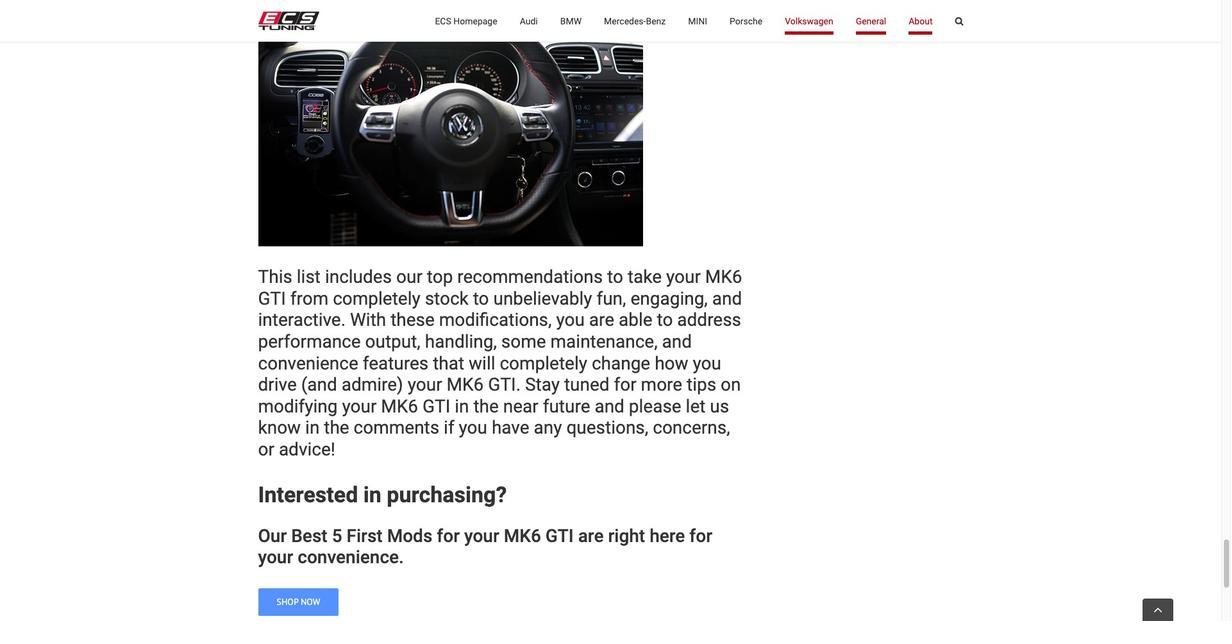 Task type: locate. For each thing, give the bounding box(es) containing it.
will
[[469, 353, 496, 374]]

0 vertical spatial gti
[[258, 288, 286, 309]]

are up maintenance,
[[590, 309, 615, 331]]

from
[[291, 288, 329, 309]]

1 horizontal spatial completely
[[500, 353, 588, 374]]

2 horizontal spatial and
[[713, 288, 742, 309]]

for
[[614, 374, 637, 395], [437, 525, 460, 546], [690, 525, 713, 546]]

concerns,
[[653, 417, 731, 438]]

0 horizontal spatial gti
[[258, 288, 286, 309]]

2 vertical spatial gti
[[546, 525, 574, 546]]

tuned
[[565, 374, 610, 395]]

advice!
[[279, 439, 336, 460]]

5
[[332, 525, 342, 546]]

interested in purchasing?
[[258, 482, 507, 508]]

completely
[[333, 288, 421, 309], [500, 353, 588, 374]]

in up advice!
[[305, 417, 320, 438]]

gti
[[258, 288, 286, 309], [423, 396, 451, 417], [546, 525, 574, 546]]

2 horizontal spatial you
[[693, 353, 722, 374]]

your
[[667, 266, 701, 288], [408, 374, 443, 395], [342, 396, 377, 417], [465, 525, 500, 546], [258, 547, 293, 568]]

completely up stay
[[500, 353, 588, 374]]

shop now link
[[258, 588, 339, 616]]

1 vertical spatial gti
[[423, 396, 451, 417]]

engaging,
[[631, 288, 708, 309]]

0 vertical spatial and
[[713, 288, 742, 309]]

fun,
[[597, 288, 627, 309]]

0 horizontal spatial for
[[437, 525, 460, 546]]

mercedes-
[[604, 16, 646, 26]]

to up the modifications,
[[473, 288, 489, 309]]

2 horizontal spatial gti
[[546, 525, 574, 546]]

the down gti.
[[474, 396, 499, 417]]

comments
[[354, 417, 440, 438]]

1 vertical spatial and
[[663, 331, 692, 352]]

mk6 inside our best 5 first mods for your mk6 gti are right here for your convenience.
[[504, 525, 541, 546]]

your down the that
[[408, 374, 443, 395]]

the
[[474, 396, 499, 417], [324, 417, 349, 438]]

0 vertical spatial in
[[455, 396, 469, 417]]

and up questions,
[[595, 396, 625, 417]]

in
[[455, 396, 469, 417], [305, 417, 320, 438], [364, 482, 382, 508]]

1 vertical spatial the
[[324, 417, 349, 438]]

you down unbelievably
[[557, 309, 585, 331]]

have
[[492, 417, 530, 438]]

recommendations
[[458, 266, 603, 288]]

for down change
[[614, 374, 637, 395]]

mini
[[689, 16, 708, 26]]

you right the if
[[459, 417, 488, 438]]

porsche link
[[730, 0, 763, 42]]

list
[[297, 266, 321, 288]]

and
[[713, 288, 742, 309], [663, 331, 692, 352], [595, 396, 625, 417]]

in up first at the left
[[364, 482, 382, 508]]

this list includes our top recommendations to take your mk6 gti from completely stock to unbelievably fun, engaging, and interactive. with these modifications, you are able to address performance output, handling, some maintenance, and convenience features that will completely change how you drive (and admire) your mk6 gti. stay tuned for more tips on modifying your mk6 gti in the near future and please let us know in the comments if you have any questions, concerns, or advice!
[[258, 266, 743, 460]]

2 horizontal spatial for
[[690, 525, 713, 546]]

benz
[[646, 16, 666, 26]]

0 vertical spatial are
[[590, 309, 615, 331]]

1 horizontal spatial for
[[614, 374, 637, 395]]

1 vertical spatial are
[[579, 525, 604, 546]]

gti.
[[488, 374, 521, 395]]

you
[[557, 309, 585, 331], [693, 353, 722, 374], [459, 417, 488, 438]]

are left right
[[579, 525, 604, 546]]

1 horizontal spatial in
[[364, 482, 382, 508]]

convenience.
[[298, 547, 404, 568]]

to up fun,
[[608, 266, 624, 288]]

your down admire)
[[342, 396, 377, 417]]

mini link
[[689, 0, 708, 42]]

to down engaging,
[[657, 309, 673, 331]]

now
[[301, 596, 320, 607]]

future
[[543, 396, 591, 417]]

you up 'tips' at the bottom of the page
[[693, 353, 722, 374]]

some
[[502, 331, 546, 352]]

right
[[609, 525, 646, 546]]

0 horizontal spatial completely
[[333, 288, 421, 309]]

the up advice!
[[324, 417, 349, 438]]

for right mods
[[437, 525, 460, 546]]

1 horizontal spatial and
[[663, 331, 692, 352]]

homepage
[[454, 16, 498, 26]]

your up engaging,
[[667, 266, 701, 288]]

address
[[678, 309, 742, 331]]

ecs
[[435, 16, 452, 26]]

general link
[[856, 0, 887, 42]]

purchasing?
[[387, 482, 507, 508]]

performance
[[258, 331, 361, 352]]

tips
[[687, 374, 717, 395]]

volkswagen
[[785, 16, 834, 26]]

1 horizontal spatial you
[[557, 309, 585, 331]]

2 vertical spatial and
[[595, 396, 625, 417]]

audi
[[520, 16, 538, 26]]

unbelievably
[[494, 288, 593, 309]]

1 horizontal spatial gti
[[423, 396, 451, 417]]

mercedes-benz
[[604, 16, 666, 26]]

stock
[[425, 288, 469, 309]]

0 vertical spatial completely
[[333, 288, 421, 309]]

your down our at the left of page
[[258, 547, 293, 568]]

about link
[[909, 0, 933, 42]]

here
[[650, 525, 685, 546]]

our
[[397, 266, 423, 288]]

completely up with
[[333, 288, 421, 309]]

1 horizontal spatial the
[[474, 396, 499, 417]]

questions,
[[567, 417, 649, 438]]

1 vertical spatial you
[[693, 353, 722, 374]]

are
[[590, 309, 615, 331], [579, 525, 604, 546]]

modifying
[[258, 396, 338, 417]]

on
[[721, 374, 741, 395]]

and up how
[[663, 331, 692, 352]]

gti inside our best 5 first mods for your mk6 gti are right here for your convenience.
[[546, 525, 574, 546]]

in down the that
[[455, 396, 469, 417]]

top
[[427, 266, 453, 288]]

to
[[608, 266, 624, 288], [473, 288, 489, 309], [657, 309, 673, 331]]

convenience
[[258, 353, 359, 374]]

1 vertical spatial in
[[305, 417, 320, 438]]

0 horizontal spatial you
[[459, 417, 488, 438]]

for right here
[[690, 525, 713, 546]]

1 vertical spatial completely
[[500, 353, 588, 374]]

and up address
[[713, 288, 742, 309]]

please
[[629, 396, 682, 417]]

ecs homepage link
[[435, 0, 498, 42]]

with
[[350, 309, 386, 331]]

includes
[[325, 266, 392, 288]]

output,
[[365, 331, 421, 352]]

mk6
[[706, 266, 743, 288], [447, 374, 484, 395], [381, 396, 418, 417], [504, 525, 541, 546]]

0 horizontal spatial the
[[324, 417, 349, 438]]

change
[[592, 353, 651, 374]]



Task type: vqa. For each thing, say whether or not it's contained in the screenshot.
weekend.
no



Task type: describe. For each thing, give the bounding box(es) containing it.
2 vertical spatial you
[[459, 417, 488, 438]]

are inside our best 5 first mods for your mk6 gti are right here for your convenience.
[[579, 525, 604, 546]]

0 horizontal spatial and
[[595, 396, 625, 417]]

maintenance,
[[551, 331, 658, 352]]

our best 5 first mods for your mk6 gti are right here for your convenience.
[[258, 525, 713, 568]]

take
[[628, 266, 662, 288]]

1 horizontal spatial to
[[608, 266, 624, 288]]

mods
[[387, 525, 433, 546]]

0 vertical spatial the
[[474, 396, 499, 417]]

near
[[504, 396, 539, 417]]

0 horizontal spatial in
[[305, 417, 320, 438]]

our
[[258, 525, 287, 546]]

let
[[686, 396, 706, 417]]

features
[[363, 353, 429, 374]]

that
[[433, 353, 465, 374]]

2 vertical spatial in
[[364, 482, 382, 508]]

shop now
[[277, 596, 320, 607]]

general
[[856, 16, 887, 26]]

if
[[444, 417, 455, 438]]

bmw
[[561, 16, 582, 26]]

this
[[258, 266, 292, 288]]

handling,
[[425, 331, 497, 352]]

interested
[[258, 482, 358, 508]]

stay
[[525, 374, 560, 395]]

0 vertical spatial you
[[557, 309, 585, 331]]

these
[[391, 309, 435, 331]]

are inside this list includes our top recommendations to take your mk6 gti from completely stock to unbelievably fun, engaging, and interactive. with these modifications, you are able to address performance output, handling, some maintenance, and convenience features that will completely change how you drive (and admire) your mk6 gti. stay tuned for more tips on modifying your mk6 gti in the near future and please let us know in the comments if you have any questions, concerns, or advice!
[[590, 309, 615, 331]]

any
[[534, 417, 562, 438]]

your down purchasing?
[[465, 525, 500, 546]]

for inside this list includes our top recommendations to take your mk6 gti from completely stock to unbelievably fun, engaging, and interactive. with these modifications, you are able to address performance output, handling, some maintenance, and convenience features that will completely change how you drive (and admire) your mk6 gti. stay tuned for more tips on modifying your mk6 gti in the near future and please let us know in the comments if you have any questions, concerns, or advice!
[[614, 374, 637, 395]]

2 horizontal spatial to
[[657, 309, 673, 331]]

modifications,
[[439, 309, 552, 331]]

first
[[347, 525, 383, 546]]

mercedes-benz link
[[604, 0, 666, 42]]

volkswagen link
[[785, 0, 834, 42]]

or
[[258, 439, 275, 460]]

ecs tuning logo image
[[258, 12, 319, 30]]

admire)
[[342, 374, 403, 395]]

about
[[909, 16, 933, 26]]

shop
[[277, 596, 298, 607]]

able
[[619, 309, 653, 331]]

2 horizontal spatial in
[[455, 396, 469, 417]]

drive
[[258, 374, 297, 395]]

know
[[258, 417, 301, 438]]

interactive.
[[258, 309, 346, 331]]

0 horizontal spatial to
[[473, 288, 489, 309]]

audi link
[[520, 0, 538, 42]]

more
[[641, 374, 683, 395]]

porsche
[[730, 16, 763, 26]]

best
[[291, 525, 328, 546]]

how
[[655, 353, 689, 374]]

ecs homepage
[[435, 16, 498, 26]]

(and
[[301, 374, 337, 395]]

bmw link
[[561, 0, 582, 42]]

us
[[710, 396, 730, 417]]



